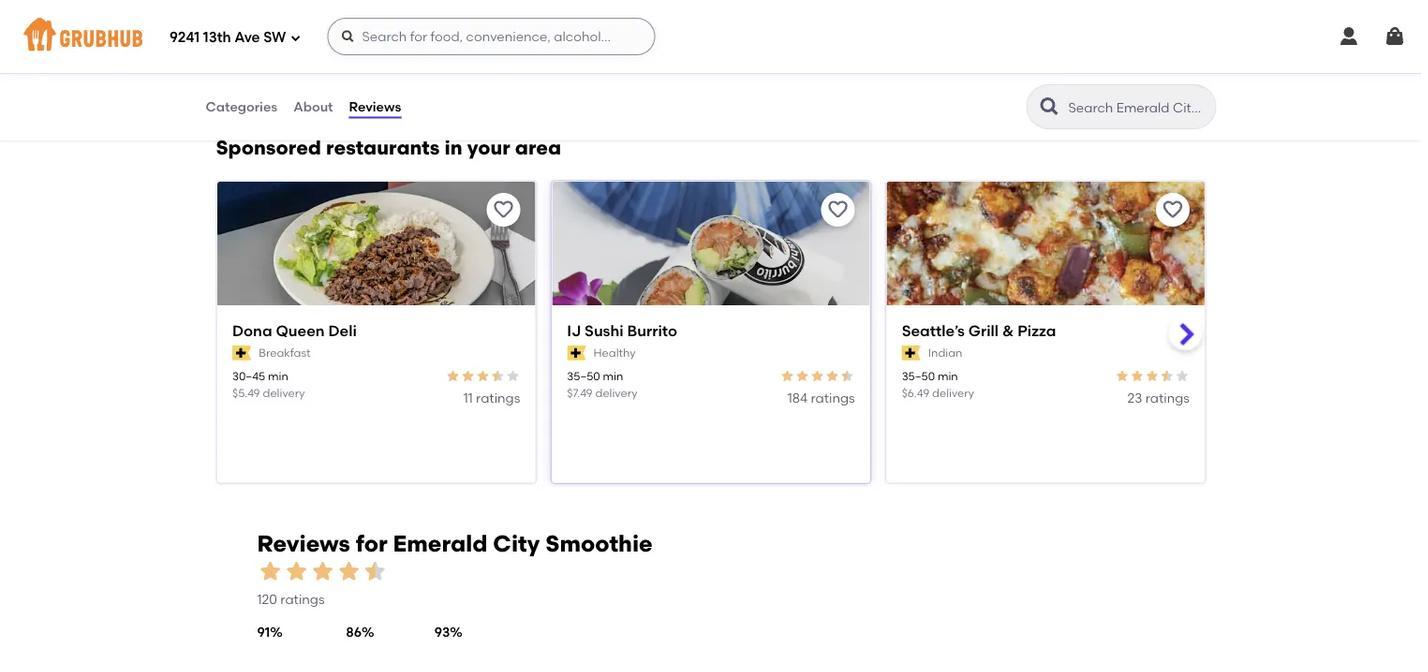 Task type: describe. For each thing, give the bounding box(es) containing it.
for
[[356, 530, 388, 557]]

23 ratings
[[1127, 390, 1189, 406]]

healthy
[[593, 346, 635, 360]]

categories
[[206, 99, 277, 115]]

indian
[[928, 346, 962, 360]]

min for queen
[[268, 370, 288, 383]]

dona
[[232, 322, 272, 340]]

in
[[445, 136, 463, 160]]

emerald
[[393, 530, 488, 557]]

pizza
[[1017, 322, 1056, 340]]

Search Emerald City Smoothie search field
[[1067, 98, 1210, 116]]

9241
[[170, 29, 200, 46]]

184
[[787, 390, 807, 406]]

min for sushi
[[603, 370, 623, 383]]

reviews for reviews for emerald city smoothie
[[257, 530, 350, 557]]

ratings for ij sushi burrito
[[810, 390, 855, 406]]

$6.49
[[901, 386, 929, 400]]

35–50 for ij
[[567, 370, 600, 383]]

ave
[[234, 29, 260, 46]]

$7.49
[[567, 386, 592, 400]]

save this restaurant button for ij sushi burrito
[[821, 193, 855, 227]]

your
[[467, 136, 510, 160]]

save this restaurant button for dona queen deli
[[486, 193, 520, 227]]

91
[[257, 625, 270, 641]]

0 horizontal spatial svg image
[[290, 32, 301, 44]]

ij sushi burrito
[[567, 322, 677, 340]]

ij sushi burrito link
[[567, 320, 855, 341]]

save this restaurant button for seattle's grill & pizza
[[1156, 193, 1189, 227]]

ratings for dona queen deli
[[476, 390, 520, 406]]

sw
[[263, 29, 286, 46]]

35–50 for seattle's
[[901, 370, 935, 383]]

sponsored restaurants in your area
[[216, 136, 561, 160]]

restaurants
[[326, 136, 440, 160]]

seattle's grill & pizza link
[[901, 320, 1189, 341]]

breakfast
[[258, 346, 310, 360]]

seattle's grill & pizza logo image
[[886, 182, 1204, 339]]

0 horizontal spatial svg image
[[341, 29, 356, 44]]

86
[[346, 625, 362, 641]]

seattle's grill & pizza
[[901, 322, 1056, 340]]

30–45
[[232, 370, 265, 383]]

93
[[435, 625, 450, 641]]

dona queen deli
[[232, 322, 356, 340]]

deli
[[328, 322, 356, 340]]

about button
[[292, 73, 334, 141]]



Task type: vqa. For each thing, say whether or not it's contained in the screenshot.
"restaurants"
yes



Task type: locate. For each thing, give the bounding box(es) containing it.
reviews for reviews
[[349, 99, 401, 115]]

Search for food, convenience, alcohol... search field
[[327, 18, 655, 55]]

ij
[[567, 322, 581, 340]]

subscription pass image
[[901, 346, 920, 361]]

sushi
[[584, 322, 623, 340]]

2 horizontal spatial save this restaurant image
[[1161, 198, 1184, 221]]

delivery inside 30–45 min $5.49 delivery
[[262, 386, 305, 400]]

min for grill
[[937, 370, 958, 383]]

35–50 up $7.49
[[567, 370, 600, 383]]

area
[[515, 136, 561, 160]]

2 subscription pass image from the left
[[567, 346, 586, 361]]

0 horizontal spatial delivery
[[262, 386, 305, 400]]

35–50 inside 35–50 min $7.49 delivery
[[567, 370, 600, 383]]

ratings right 23
[[1145, 390, 1189, 406]]

ratings
[[476, 390, 520, 406], [810, 390, 855, 406], [1145, 390, 1189, 406], [280, 591, 325, 607]]

delivery right $7.49
[[595, 386, 637, 400]]

save this restaurant button
[[486, 193, 520, 227], [821, 193, 855, 227], [1156, 193, 1189, 227]]

1 horizontal spatial 35–50
[[901, 370, 935, 383]]

ratings right 11
[[476, 390, 520, 406]]

2 horizontal spatial save this restaurant button
[[1156, 193, 1189, 227]]

save this restaurant image for dona queen deli
[[492, 198, 514, 221]]

star icon image
[[445, 369, 460, 384], [460, 369, 475, 384], [475, 369, 490, 384], [490, 369, 505, 384], [490, 369, 505, 384], [505, 369, 520, 384], [780, 369, 795, 384], [795, 369, 810, 384], [810, 369, 825, 384], [825, 369, 840, 384], [840, 369, 855, 384], [840, 369, 855, 384], [1114, 369, 1129, 384], [1129, 369, 1144, 384], [1144, 369, 1159, 384], [1159, 369, 1174, 384], [1159, 369, 1174, 384], [1174, 369, 1189, 384], [257, 559, 283, 585], [283, 559, 310, 585], [310, 559, 336, 585], [336, 559, 362, 585], [362, 559, 388, 585], [362, 559, 388, 585]]

11
[[463, 390, 472, 406]]

city
[[493, 530, 540, 557]]

0 horizontal spatial min
[[268, 370, 288, 383]]

1 horizontal spatial subscription pass image
[[567, 346, 586, 361]]

1 save this restaurant image from the left
[[492, 198, 514, 221]]

&
[[1002, 322, 1014, 340]]

1 horizontal spatial delivery
[[595, 386, 637, 400]]

0 horizontal spatial 35–50
[[567, 370, 600, 383]]

dona queen deli link
[[232, 320, 520, 341]]

svg image
[[1384, 25, 1406, 48], [290, 32, 301, 44]]

min inside 30–45 min $5.49 delivery
[[268, 370, 288, 383]]

min inside 35–50 min $6.49 delivery
[[937, 370, 958, 383]]

reviews
[[349, 99, 401, 115], [257, 530, 350, 557]]

reviews up 120 ratings
[[257, 530, 350, 557]]

ij sushi burrito logo image
[[552, 182, 870, 339]]

1 delivery from the left
[[262, 386, 305, 400]]

13th
[[203, 29, 231, 46]]

120 ratings
[[257, 591, 325, 607]]

0 horizontal spatial save this restaurant button
[[486, 193, 520, 227]]

35–50 min $6.49 delivery
[[901, 370, 974, 400]]

ratings right "120"
[[280, 591, 325, 607]]

queen
[[275, 322, 324, 340]]

1 vertical spatial reviews
[[257, 530, 350, 557]]

grill
[[968, 322, 998, 340]]

30–45 min $5.49 delivery
[[232, 370, 305, 400]]

3 min from the left
[[937, 370, 958, 383]]

2 save this restaurant button from the left
[[821, 193, 855, 227]]

1 horizontal spatial svg image
[[1384, 25, 1406, 48]]

120
[[257, 591, 277, 607]]

delivery for queen
[[262, 386, 305, 400]]

delivery right $6.49
[[932, 386, 974, 400]]

min
[[268, 370, 288, 383], [603, 370, 623, 383], [937, 370, 958, 383]]

save this restaurant image
[[492, 198, 514, 221], [827, 198, 849, 221], [1161, 198, 1184, 221]]

3 save this restaurant image from the left
[[1161, 198, 1184, 221]]

delivery inside 35–50 min $6.49 delivery
[[932, 386, 974, 400]]

35–50
[[567, 370, 600, 383], [901, 370, 935, 383]]

0 horizontal spatial subscription pass image
[[232, 346, 251, 361]]

reviews inside button
[[349, 99, 401, 115]]

delivery inside 35–50 min $7.49 delivery
[[595, 386, 637, 400]]

1 save this restaurant button from the left
[[486, 193, 520, 227]]

subscription pass image up 30–45
[[232, 346, 251, 361]]

2 horizontal spatial delivery
[[932, 386, 974, 400]]

3 delivery from the left
[[932, 386, 974, 400]]

save this restaurant image for seattle's grill & pizza
[[1161, 198, 1184, 221]]

reviews button
[[348, 73, 402, 141]]

svg image
[[1338, 25, 1360, 48], [341, 29, 356, 44]]

delivery
[[262, 386, 305, 400], [595, 386, 637, 400], [932, 386, 974, 400]]

2 35–50 from the left
[[901, 370, 935, 383]]

delivery right $5.49
[[262, 386, 305, 400]]

ratings right 184
[[810, 390, 855, 406]]

reviews for emerald city smoothie
[[257, 530, 653, 557]]

sponsored
[[216, 136, 321, 160]]

2 save this restaurant image from the left
[[827, 198, 849, 221]]

11 ratings
[[463, 390, 520, 406]]

2 min from the left
[[603, 370, 623, 383]]

9241 13th ave sw
[[170, 29, 286, 46]]

subscription pass image for dona
[[232, 346, 251, 361]]

subscription pass image for ij
[[567, 346, 586, 361]]

35–50 up $6.49
[[901, 370, 935, 383]]

smoothie
[[546, 530, 653, 557]]

ratings for seattle's grill & pizza
[[1145, 390, 1189, 406]]

min down healthy
[[603, 370, 623, 383]]

seattle's
[[901, 322, 964, 340]]

categories button
[[205, 73, 278, 141]]

subscription pass image down ij
[[567, 346, 586, 361]]

delivery for sushi
[[595, 386, 637, 400]]

35–50 min $7.49 delivery
[[567, 370, 637, 400]]

1 horizontal spatial save this restaurant button
[[821, 193, 855, 227]]

min inside 35–50 min $7.49 delivery
[[603, 370, 623, 383]]

0 vertical spatial reviews
[[349, 99, 401, 115]]

2 delivery from the left
[[595, 386, 637, 400]]

dona queen deli logo image
[[217, 182, 535, 339]]

about
[[293, 99, 333, 115]]

23
[[1127, 390, 1142, 406]]

1 35–50 from the left
[[567, 370, 600, 383]]

delivery for grill
[[932, 386, 974, 400]]

burrito
[[627, 322, 677, 340]]

min down 'indian'
[[937, 370, 958, 383]]

1 horizontal spatial save this restaurant image
[[827, 198, 849, 221]]

1 horizontal spatial min
[[603, 370, 623, 383]]

0 horizontal spatial save this restaurant image
[[492, 198, 514, 221]]

2 horizontal spatial min
[[937, 370, 958, 383]]

184 ratings
[[787, 390, 855, 406]]

search icon image
[[1039, 96, 1061, 118]]

1 horizontal spatial svg image
[[1338, 25, 1360, 48]]

3 save this restaurant button from the left
[[1156, 193, 1189, 227]]

main navigation navigation
[[0, 0, 1421, 73]]

min down breakfast
[[268, 370, 288, 383]]

reviews up restaurants
[[349, 99, 401, 115]]

subscription pass image
[[232, 346, 251, 361], [567, 346, 586, 361]]

1 min from the left
[[268, 370, 288, 383]]

35–50 inside 35–50 min $6.49 delivery
[[901, 370, 935, 383]]

save this restaurant image for ij sushi burrito
[[827, 198, 849, 221]]

1 subscription pass image from the left
[[232, 346, 251, 361]]

$5.49
[[232, 386, 260, 400]]



